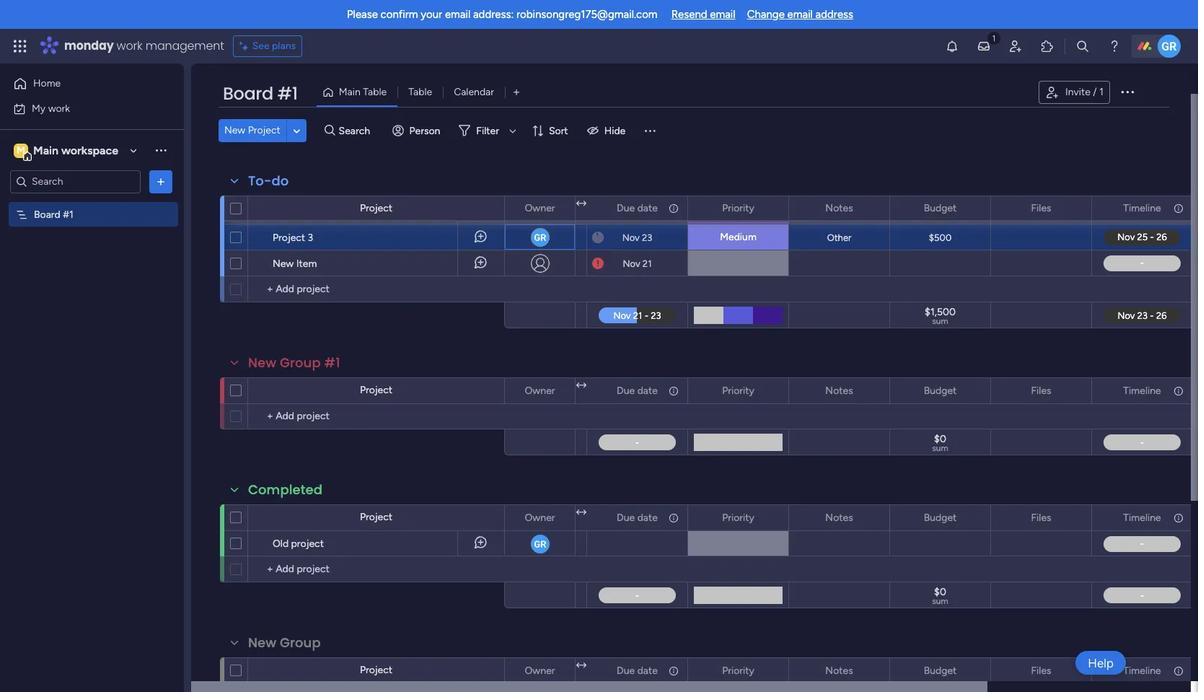 Task type: describe. For each thing, give the bounding box(es) containing it.
see plans
[[252, 40, 296, 52]]

+ Add project text field
[[256, 281, 498, 298]]

column information image for 1st timeline field from the bottom of the page
[[1174, 665, 1185, 677]]

change email address link
[[748, 8, 854, 21]]

23
[[642, 232, 653, 243]]

3 due from the top
[[617, 511, 635, 524]]

$1,000
[[926, 207, 956, 218]]

2 v2 expand column image from the top
[[577, 660, 587, 672]]

dapulse checkmark sign image
[[1109, 204, 1116, 222]]

4 due date field from the top
[[614, 663, 662, 679]]

3 sum from the top
[[933, 596, 949, 606]]

work for my
[[48, 102, 70, 114]]

person button
[[387, 119, 449, 142]]

please
[[347, 8, 378, 21]]

hide button
[[582, 119, 635, 142]]

2 notes from the top
[[826, 384, 854, 397]]

management
[[146, 38, 224, 54]]

4 notes field from the top
[[822, 663, 857, 679]]

meeting notes
[[810, 207, 870, 218]]

workspace
[[61, 143, 118, 157]]

1 notes from the top
[[826, 202, 854, 214]]

New Group #1 field
[[245, 354, 344, 372]]

person
[[410, 125, 441, 137]]

1 email from the left
[[445, 8, 471, 21]]

new for new group #1
[[248, 354, 277, 372]]

1 due from the top
[[617, 202, 635, 214]]

my work button
[[9, 97, 155, 120]]

sort
[[549, 125, 569, 137]]

table inside button
[[363, 86, 387, 98]]

timeline field for to-do
[[1121, 200, 1166, 216]]

select product image
[[13, 39, 27, 53]]

1 $0 from the top
[[935, 433, 947, 445]]

project 2
[[273, 206, 314, 218]]

main table button
[[317, 81, 398, 104]]

to-
[[248, 172, 272, 190]]

priority for fourth the priority field
[[723, 664, 755, 677]]

Search in workspace field
[[30, 173, 121, 190]]

angle down image
[[293, 125, 300, 136]]

main for main workspace
[[33, 143, 59, 157]]

filter
[[477, 125, 499, 137]]

column information image for 1st "due date" field from the bottom of the page
[[668, 665, 680, 677]]

3 budget field from the top
[[921, 510, 961, 526]]

4 timeline from the top
[[1124, 664, 1162, 677]]

my work
[[32, 102, 70, 114]]

new project button
[[219, 119, 286, 142]]

new for new project
[[224, 124, 246, 136]]

medium
[[721, 231, 757, 243]]

inbox image
[[977, 39, 992, 53]]

invite / 1
[[1066, 86, 1104, 98]]

home
[[33, 77, 61, 90]]

4 budget field from the top
[[921, 663, 961, 679]]

calendar
[[454, 86, 494, 98]]

group for new group
[[280, 634, 321, 652]]

plans
[[272, 40, 296, 52]]

2 + add project text field from the top
[[256, 561, 498, 578]]

#1 inside field
[[277, 82, 298, 105]]

email for change email address
[[788, 8, 813, 21]]

timeline for to-do
[[1124, 202, 1162, 214]]

Completed field
[[245, 481, 326, 500]]

greg robinson image
[[1159, 35, 1182, 58]]

resend email
[[672, 8, 736, 21]]

timeline for completed
[[1124, 511, 1162, 524]]

4 date from the top
[[638, 664, 658, 677]]

nov for nov 23
[[623, 232, 640, 243]]

high
[[728, 206, 750, 218]]

arrow down image
[[505, 122, 522, 139]]

workspace selection element
[[14, 142, 121, 161]]

3 owner from the top
[[525, 511, 555, 524]]

due date for 3rd "due date" field from the bottom
[[617, 384, 658, 397]]

3 due date field from the top
[[614, 510, 662, 526]]

workspace options image
[[154, 143, 168, 158]]

column information image for 2nd "due date" field from the bottom of the page
[[668, 512, 680, 524]]

2 files from the top
[[1032, 384, 1052, 397]]

invite members image
[[1009, 39, 1024, 53]]

21
[[643, 258, 652, 269]]

2 notes field from the top
[[822, 383, 857, 399]]

main table
[[339, 86, 387, 98]]

my
[[32, 102, 46, 114]]

1 image
[[988, 30, 1001, 46]]

filter button
[[454, 119, 522, 142]]

$500
[[930, 232, 952, 243]]

due date for fourth "due date" field from the bottom
[[617, 202, 658, 214]]

address:
[[473, 8, 514, 21]]

1 budget from the top
[[924, 202, 957, 214]]

1 v2 expand column image from the top
[[577, 198, 587, 210]]

1
[[1100, 86, 1104, 98]]

Board #1 field
[[219, 82, 302, 106]]

table inside button
[[409, 86, 432, 98]]

due date for 2nd "due date" field from the bottom of the page
[[617, 511, 658, 524]]

4 owner from the top
[[525, 664, 555, 677]]

item
[[296, 258, 317, 270]]

resend email link
[[672, 8, 736, 21]]

other
[[828, 232, 852, 243]]

1 budget field from the top
[[921, 200, 961, 216]]

hide
[[605, 125, 626, 137]]

1 priority field from the top
[[719, 200, 759, 216]]

main for main table
[[339, 86, 361, 98]]

workspace image
[[14, 143, 28, 158]]

2 owner from the top
[[525, 384, 555, 397]]

4 files field from the top
[[1028, 663, 1056, 679]]

4 files from the top
[[1032, 664, 1052, 677]]

project 3
[[273, 232, 313, 244]]

timeline for new group #1
[[1124, 384, 1162, 397]]

4 priority field from the top
[[719, 663, 759, 679]]

1 + add project text field from the top
[[256, 408, 498, 425]]

options image
[[154, 174, 168, 189]]

help image
[[1108, 39, 1122, 53]]

invite
[[1066, 86, 1091, 98]]



Task type: locate. For each thing, give the bounding box(es) containing it.
/
[[1094, 86, 1098, 98]]

0 vertical spatial nov
[[623, 207, 640, 218]]

4 owner field from the top
[[522, 663, 559, 679]]

table button
[[398, 81, 443, 104]]

board #1 inside field
[[223, 82, 298, 105]]

board down search in workspace field
[[34, 208, 60, 221]]

priority for 4th the priority field from the bottom of the page
[[723, 202, 755, 214]]

new inside "new group #1" field
[[248, 354, 277, 372]]

v2 search image
[[325, 123, 335, 139]]

nov left 22
[[623, 207, 640, 218]]

Priority field
[[719, 200, 759, 216], [719, 383, 759, 399], [719, 510, 759, 526], [719, 663, 759, 679]]

work
[[117, 38, 143, 54], [48, 102, 70, 114]]

timeline field for completed
[[1121, 510, 1166, 526]]

2 priority field from the top
[[719, 383, 759, 399]]

Timeline field
[[1121, 200, 1166, 216], [1121, 383, 1166, 399], [1121, 510, 1166, 526], [1121, 663, 1166, 679]]

monday work management
[[64, 38, 224, 54]]

3 files field from the top
[[1028, 510, 1056, 526]]

main
[[339, 86, 361, 98], [33, 143, 59, 157]]

old project
[[273, 538, 324, 550]]

1 table from the left
[[363, 86, 387, 98]]

0 vertical spatial $0 sum
[[933, 433, 949, 453]]

1 vertical spatial board #1
[[34, 208, 73, 221]]

1 horizontal spatial board #1
[[223, 82, 298, 105]]

1 vertical spatial sum
[[933, 443, 949, 453]]

due date for 1st "due date" field from the bottom of the page
[[617, 664, 658, 677]]

resend
[[672, 8, 708, 21]]

due
[[617, 202, 635, 214], [617, 384, 635, 397], [617, 511, 635, 524], [617, 664, 635, 677]]

new for new group
[[248, 634, 277, 652]]

table
[[363, 86, 387, 98], [409, 86, 432, 98]]

option
[[0, 201, 184, 204]]

column information image for timeline field associated with new group #1
[[1174, 385, 1185, 397]]

due date
[[617, 202, 658, 214], [617, 384, 658, 397], [617, 511, 658, 524], [617, 664, 658, 677]]

2 budget from the top
[[924, 384, 957, 397]]

main workspace
[[33, 143, 118, 157]]

3 budget from the top
[[924, 511, 957, 524]]

1 vertical spatial board
[[34, 208, 60, 221]]

3 priority from the top
[[723, 511, 755, 524]]

1 horizontal spatial table
[[409, 86, 432, 98]]

Search field
[[335, 121, 379, 141]]

project inside button
[[248, 124, 281, 136]]

v2 expand column image
[[577, 380, 587, 392], [577, 660, 587, 672]]

old
[[273, 538, 289, 550]]

nov left 21
[[623, 258, 641, 269]]

3 email from the left
[[788, 8, 813, 21]]

0 vertical spatial main
[[339, 86, 361, 98]]

board #1 down search in workspace field
[[34, 208, 73, 221]]

4 timeline field from the top
[[1121, 663, 1166, 679]]

3 notes field from the top
[[822, 510, 857, 526]]

nov 21
[[623, 258, 652, 269]]

2 v2 expand column image from the top
[[577, 507, 587, 519]]

1 owner from the top
[[525, 202, 555, 214]]

2 due date from the top
[[617, 384, 658, 397]]

3 priority field from the top
[[719, 510, 759, 526]]

1 group from the top
[[280, 354, 321, 372]]

Budget field
[[921, 200, 961, 216], [921, 383, 961, 399], [921, 510, 961, 526], [921, 663, 961, 679]]

home button
[[9, 72, 155, 95]]

work right my
[[48, 102, 70, 114]]

3 due date from the top
[[617, 511, 658, 524]]

2 timeline from the top
[[1124, 384, 1162, 397]]

v2 expand column image
[[577, 198, 587, 210], [577, 507, 587, 519]]

2 date from the top
[[638, 384, 658, 397]]

4 due date from the top
[[617, 664, 658, 677]]

0 vertical spatial v2 expand column image
[[577, 198, 587, 210]]

notes
[[846, 207, 870, 218]]

meeting
[[810, 207, 844, 218]]

1 vertical spatial group
[[280, 634, 321, 652]]

#1 inside list box
[[63, 208, 73, 221]]

your
[[421, 8, 443, 21]]

New Group field
[[245, 634, 325, 653]]

1 horizontal spatial email
[[710, 8, 736, 21]]

priority
[[723, 202, 755, 214], [723, 384, 755, 397], [723, 511, 755, 524], [723, 664, 755, 677]]

sum
[[933, 316, 949, 326], [933, 443, 949, 453], [933, 596, 949, 606]]

2 horizontal spatial email
[[788, 8, 813, 21]]

0 vertical spatial $0
[[935, 433, 947, 445]]

4 priority from the top
[[723, 664, 755, 677]]

email for resend email
[[710, 8, 736, 21]]

budget
[[924, 202, 957, 214], [924, 384, 957, 397], [924, 511, 957, 524], [924, 664, 957, 677]]

board
[[223, 82, 273, 105], [34, 208, 60, 221]]

2 email from the left
[[710, 8, 736, 21]]

1 vertical spatial #1
[[63, 208, 73, 221]]

$1,500 sum
[[925, 306, 956, 326]]

Due date field
[[614, 200, 662, 216], [614, 383, 662, 399], [614, 510, 662, 526], [614, 663, 662, 679]]

nov for nov 22
[[623, 207, 640, 218]]

1 notes field from the top
[[822, 200, 857, 216]]

2 due from the top
[[617, 384, 635, 397]]

column information image
[[668, 202, 680, 214], [1174, 202, 1185, 214], [668, 385, 680, 397], [1174, 512, 1185, 524]]

$1,500
[[925, 306, 956, 318]]

email
[[445, 8, 471, 21], [710, 8, 736, 21], [788, 8, 813, 21]]

group
[[280, 354, 321, 372], [280, 634, 321, 652]]

0 vertical spatial group
[[280, 354, 321, 372]]

2 vertical spatial #1
[[324, 354, 340, 372]]

0 vertical spatial work
[[117, 38, 143, 54]]

0 vertical spatial + add project text field
[[256, 408, 498, 425]]

nov for nov 21
[[623, 258, 641, 269]]

menu image
[[643, 123, 658, 138]]

nov
[[623, 207, 640, 218], [623, 232, 640, 243], [623, 258, 641, 269]]

1 sum from the top
[[933, 316, 949, 326]]

priority for second the priority field from the top
[[723, 384, 755, 397]]

2 table from the left
[[409, 86, 432, 98]]

1 vertical spatial v2 expand column image
[[577, 660, 587, 672]]

apps image
[[1041, 39, 1055, 53]]

1 v2 expand column image from the top
[[577, 380, 587, 392]]

do
[[272, 172, 289, 190]]

files
[[1032, 202, 1052, 214], [1032, 384, 1052, 397], [1032, 511, 1052, 524], [1032, 664, 1052, 677]]

+ Add project text field
[[256, 408, 498, 425], [256, 561, 498, 578]]

address
[[816, 8, 854, 21]]

notifications image
[[946, 39, 960, 53]]

0 horizontal spatial #1
[[63, 208, 73, 221]]

email right change
[[788, 8, 813, 21]]

see
[[252, 40, 270, 52]]

help button
[[1076, 651, 1127, 675]]

1 vertical spatial nov
[[623, 232, 640, 243]]

4 budget from the top
[[924, 664, 957, 677]]

2 vertical spatial sum
[[933, 596, 949, 606]]

3 timeline from the top
[[1124, 511, 1162, 524]]

0 horizontal spatial board
[[34, 208, 60, 221]]

board inside list box
[[34, 208, 60, 221]]

1 files from the top
[[1032, 202, 1052, 214]]

notes
[[826, 202, 854, 214], [826, 384, 854, 397], [826, 511, 854, 524], [826, 664, 854, 677]]

add view image
[[514, 87, 520, 98]]

no file image
[[1035, 229, 1048, 246]]

1 timeline field from the top
[[1121, 200, 1166, 216]]

1 vertical spatial + add project text field
[[256, 561, 498, 578]]

2 $0 sum from the top
[[933, 586, 949, 606]]

To-do field
[[245, 172, 293, 191]]

0 vertical spatial board
[[223, 82, 273, 105]]

1 owner field from the top
[[522, 200, 559, 216]]

new inside new group field
[[248, 634, 277, 652]]

confirm
[[381, 8, 418, 21]]

0 vertical spatial board #1
[[223, 82, 298, 105]]

see plans button
[[233, 35, 303, 57]]

0 horizontal spatial main
[[33, 143, 59, 157]]

new project
[[224, 124, 281, 136]]

table up search field
[[363, 86, 387, 98]]

1 vertical spatial $0 sum
[[933, 586, 949, 606]]

2 budget field from the top
[[921, 383, 961, 399]]

0 vertical spatial #1
[[277, 82, 298, 105]]

1 horizontal spatial work
[[117, 38, 143, 54]]

date
[[638, 202, 658, 214], [638, 384, 658, 397], [638, 511, 658, 524], [638, 664, 658, 677]]

column information image
[[1174, 385, 1185, 397], [668, 512, 680, 524], [668, 665, 680, 677], [1174, 665, 1185, 677]]

project
[[291, 538, 324, 550]]

#1
[[277, 82, 298, 105], [63, 208, 73, 221], [324, 354, 340, 372]]

1 $0 sum from the top
[[933, 433, 949, 453]]

1 timeline from the top
[[1124, 202, 1162, 214]]

board up new project
[[223, 82, 273, 105]]

2 due date field from the top
[[614, 383, 662, 399]]

project
[[248, 124, 281, 136], [360, 202, 393, 214], [273, 206, 305, 218], [273, 232, 305, 244], [360, 384, 393, 396], [360, 511, 393, 523], [360, 664, 393, 676]]

new group
[[248, 634, 321, 652]]

board #1 inside list box
[[34, 208, 73, 221]]

Files field
[[1028, 200, 1056, 216], [1028, 383, 1056, 399], [1028, 510, 1056, 526], [1028, 663, 1056, 679]]

new group #1
[[248, 354, 340, 372]]

please confirm your email address: robinsongreg175@gmail.com
[[347, 8, 658, 21]]

0 vertical spatial v2 expand column image
[[577, 380, 587, 392]]

search everything image
[[1076, 39, 1091, 53]]

sort button
[[526, 119, 577, 142]]

calendar button
[[443, 81, 505, 104]]

2 $0 from the top
[[935, 586, 947, 598]]

v2 overdue deadline image
[[593, 257, 604, 270]]

1 vertical spatial work
[[48, 102, 70, 114]]

owner
[[525, 202, 555, 214], [525, 384, 555, 397], [525, 511, 555, 524], [525, 664, 555, 677]]

change email address
[[748, 8, 854, 21]]

email right your
[[445, 8, 471, 21]]

2 priority from the top
[[723, 384, 755, 397]]

monday
[[64, 38, 114, 54]]

to-do
[[248, 172, 289, 190]]

2 owner field from the top
[[522, 383, 559, 399]]

change
[[748, 8, 785, 21]]

1 due date field from the top
[[614, 200, 662, 216]]

0 horizontal spatial email
[[445, 8, 471, 21]]

board #1 list box
[[0, 199, 184, 422]]

email right resend at top
[[710, 8, 736, 21]]

4 due from the top
[[617, 664, 635, 677]]

3 files from the top
[[1032, 511, 1052, 524]]

board inside field
[[223, 82, 273, 105]]

$0 sum
[[933, 433, 949, 453], [933, 586, 949, 606]]

$0
[[935, 433, 947, 445], [935, 586, 947, 598]]

nov 23
[[623, 232, 653, 243]]

main inside main table button
[[339, 86, 361, 98]]

timeline field for new group #1
[[1121, 383, 1166, 399]]

new for new item
[[273, 258, 294, 270]]

0 horizontal spatial board #1
[[34, 208, 73, 221]]

main inside workspace selection element
[[33, 143, 59, 157]]

completed
[[248, 481, 323, 499]]

22
[[642, 207, 653, 218]]

1 horizontal spatial main
[[339, 86, 361, 98]]

3 timeline field from the top
[[1121, 510, 1166, 526]]

2 vertical spatial nov
[[623, 258, 641, 269]]

1 date from the top
[[638, 202, 658, 214]]

1 horizontal spatial #1
[[277, 82, 298, 105]]

board #1 up new project
[[223, 82, 298, 105]]

3
[[308, 232, 313, 244]]

m
[[17, 144, 25, 156]]

priority for third the priority field from the top
[[723, 511, 755, 524]]

0 vertical spatial sum
[[933, 316, 949, 326]]

2 horizontal spatial #1
[[324, 354, 340, 372]]

2 group from the top
[[280, 634, 321, 652]]

robinsongreg175@gmail.com
[[517, 8, 658, 21]]

options image
[[1120, 83, 1137, 100]]

2 files field from the top
[[1028, 383, 1056, 399]]

1 priority from the top
[[723, 202, 755, 214]]

main right workspace icon
[[33, 143, 59, 157]]

2
[[308, 206, 314, 218]]

work inside button
[[48, 102, 70, 114]]

work right monday
[[117, 38, 143, 54]]

help
[[1089, 656, 1115, 670]]

invite / 1 button
[[1039, 81, 1111, 104]]

2 sum from the top
[[933, 443, 949, 453]]

1 due date from the top
[[617, 202, 658, 214]]

new item
[[273, 258, 317, 270]]

Notes field
[[822, 200, 857, 216], [822, 383, 857, 399], [822, 510, 857, 526], [822, 663, 857, 679]]

main up search field
[[339, 86, 361, 98]]

new
[[224, 124, 246, 136], [273, 258, 294, 270], [248, 354, 277, 372], [248, 634, 277, 652]]

#1 inside field
[[324, 354, 340, 372]]

2 timeline field from the top
[[1121, 383, 1166, 399]]

board #1
[[223, 82, 298, 105], [34, 208, 73, 221]]

1 vertical spatial $0
[[935, 586, 947, 598]]

1 horizontal spatial board
[[223, 82, 273, 105]]

1 vertical spatial main
[[33, 143, 59, 157]]

0 horizontal spatial work
[[48, 102, 70, 114]]

group for new group #1
[[280, 354, 321, 372]]

nov left 23
[[623, 232, 640, 243]]

4 notes from the top
[[826, 664, 854, 677]]

work for monday
[[117, 38, 143, 54]]

3 date from the top
[[638, 511, 658, 524]]

Owner field
[[522, 200, 559, 216], [522, 383, 559, 399], [522, 510, 559, 526], [522, 663, 559, 679]]

1 vertical spatial v2 expand column image
[[577, 507, 587, 519]]

3 owner field from the top
[[522, 510, 559, 526]]

0 horizontal spatial table
[[363, 86, 387, 98]]

nov 22
[[623, 207, 653, 218]]

new inside new project button
[[224, 124, 246, 136]]

3 notes from the top
[[826, 511, 854, 524]]

1 files field from the top
[[1028, 200, 1056, 216]]

table up person popup button
[[409, 86, 432, 98]]

sum inside $1,500 sum
[[933, 316, 949, 326]]



Task type: vqa. For each thing, say whether or not it's contained in the screenshot.
help.
no



